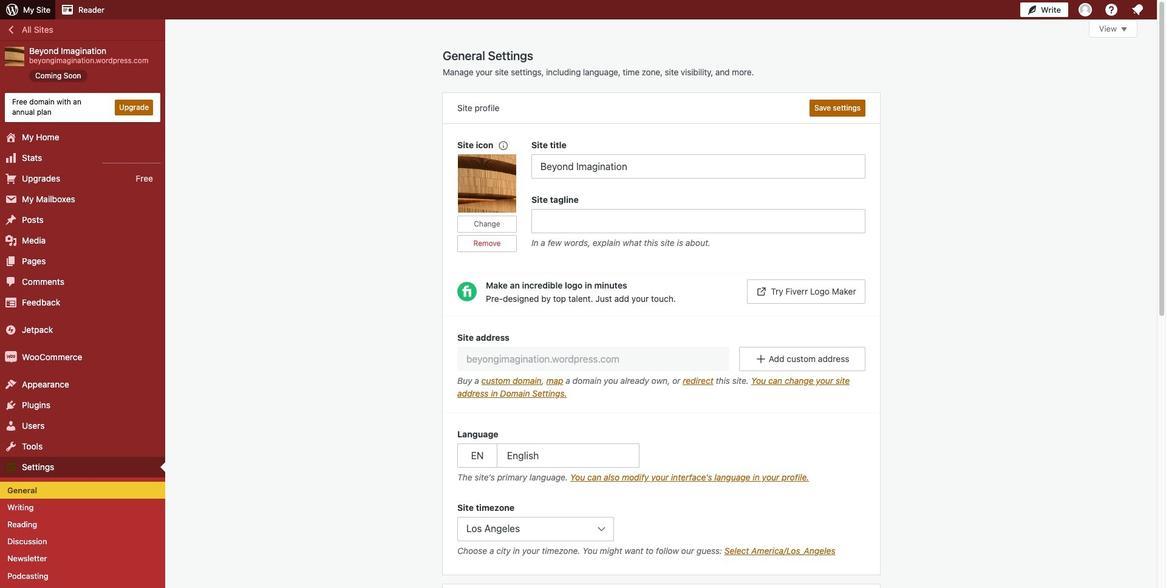 Task type: vqa. For each thing, say whether or not it's contained in the screenshot.
Customers link
no



Task type: describe. For each thing, give the bounding box(es) containing it.
1 img image from the top
[[5, 324, 17, 336]]

2 img image from the top
[[5, 351, 17, 363]]

help image
[[1105, 2, 1120, 17]]

closed image
[[1122, 27, 1128, 32]]

my profile image
[[1079, 3, 1093, 16]]



Task type: locate. For each thing, give the bounding box(es) containing it.
highest hourly views 0 image
[[103, 155, 160, 163]]

img image
[[5, 324, 17, 336], [5, 351, 17, 363]]

main content
[[443, 19, 1138, 588]]

group
[[458, 139, 532, 267], [532, 139, 866, 179], [532, 193, 866, 252], [443, 316, 881, 413], [458, 428, 866, 487], [458, 501, 866, 561]]

0 vertical spatial img image
[[5, 324, 17, 336]]

fiverr small logo image
[[458, 282, 477, 301]]

None text field
[[532, 209, 866, 233]]

None text field
[[532, 154, 866, 179], [458, 347, 730, 371], [532, 154, 866, 179], [458, 347, 730, 371]]

manage your notifications image
[[1131, 2, 1146, 17]]

more information image
[[498, 139, 508, 150]]

1 vertical spatial img image
[[5, 351, 17, 363]]



